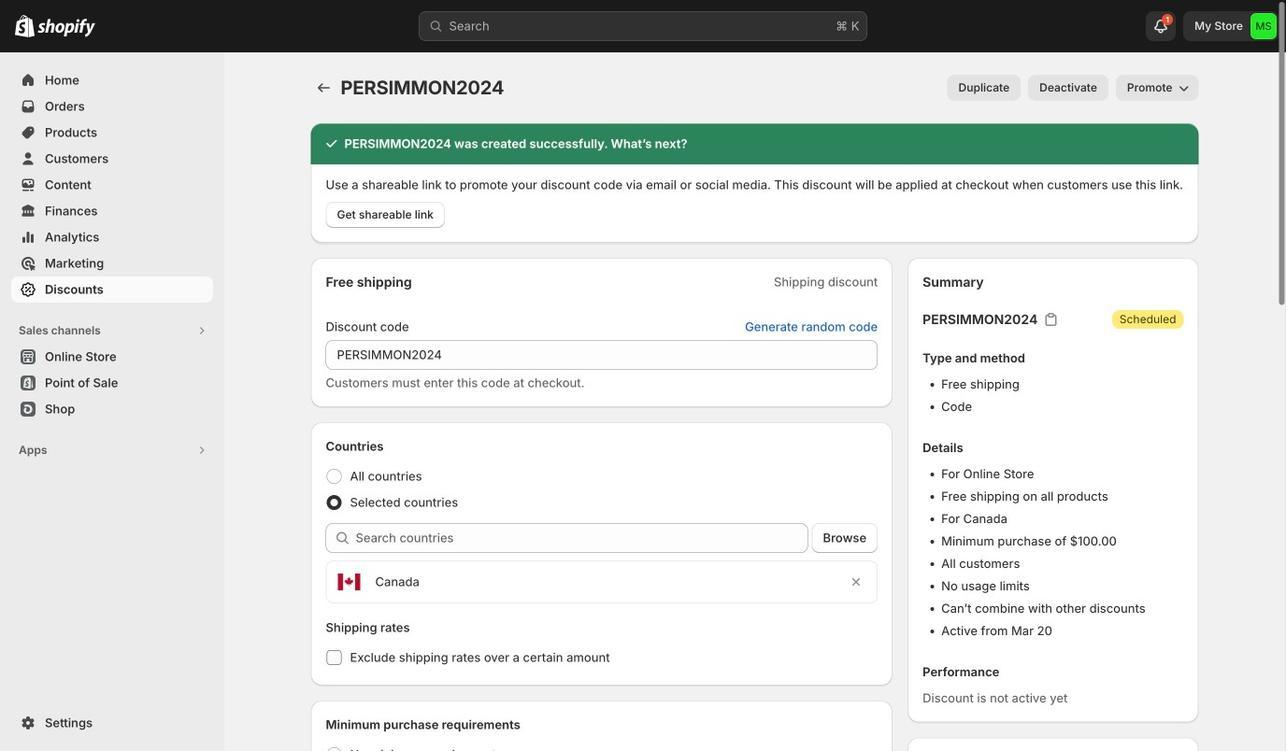 Task type: locate. For each thing, give the bounding box(es) containing it.
shopify image
[[15, 15, 35, 37], [37, 18, 95, 37]]

None text field
[[326, 340, 878, 370]]

Search countries text field
[[356, 523, 808, 553]]



Task type: describe. For each thing, give the bounding box(es) containing it.
0 horizontal spatial shopify image
[[15, 15, 35, 37]]

my store image
[[1251, 13, 1277, 39]]

1 horizontal spatial shopify image
[[37, 18, 95, 37]]



